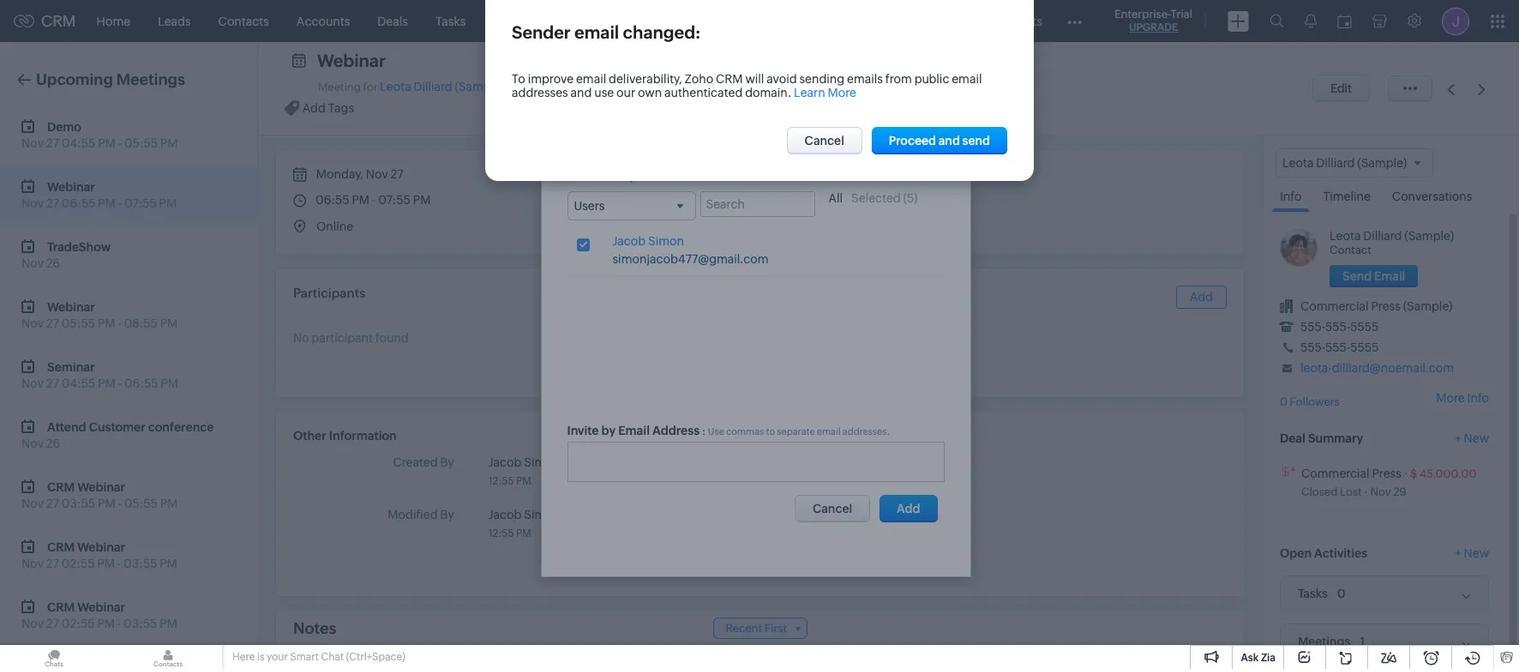Task type: vqa. For each thing, say whether or not it's contained in the screenshot.


Task type: locate. For each thing, give the bounding box(es) containing it.
commercial down contact
[[1301, 299, 1369, 313]]

crm webinar nov 27 02:55 pm - 03:55 pm up the chats image
[[21, 600, 177, 630]]

0 horizontal spatial :
[[696, 22, 701, 42]]

commercial down sender
[[511, 80, 579, 93]]

2023 for modified by
[[632, 509, 657, 521]]

1 vertical spatial leota
[[1330, 229, 1361, 243]]

add link
[[1177, 286, 1227, 309]]

avoid
[[767, 72, 797, 86]]

05:55 inside demo nov 27 04:55 pm - 05:55 pm
[[124, 136, 158, 150]]

other information
[[293, 429, 397, 443]]

addresses
[[512, 86, 568, 99]]

leads link
[[144, 0, 205, 42]]

2 vertical spatial 03:55
[[124, 617, 157, 630]]

2023 for created by
[[632, 457, 657, 469]]

crm
[[41, 12, 76, 30], [716, 72, 743, 86], [47, 480, 75, 494], [47, 540, 75, 554], [47, 600, 75, 614]]

press up dilliard@noemail.com
[[1372, 299, 1401, 313]]

: left 'use' on the bottom left of page
[[702, 424, 706, 437]]

by right modified
[[440, 508, 454, 521]]

2 vertical spatial commercial
[[1302, 466, 1370, 480]]

$
[[1411, 467, 1418, 480]]

conversations link
[[1384, 178, 1482, 211]]

1 jacob simon from the top
[[489, 455, 560, 469]]

your
[[267, 651, 288, 663]]

2 mon, 27 nov 2023 12:55 pm from the top
[[489, 509, 657, 539]]

0 horizontal spatial 07:55
[[124, 196, 157, 210]]

meetings up to
[[493, 14, 545, 28]]

attend
[[47, 420, 86, 434]]

and left the "use"
[[571, 86, 592, 99]]

2 26 from the top
[[46, 437, 60, 450]]

1 horizontal spatial )
[[915, 191, 918, 205]]

dilliard
[[414, 80, 453, 93], [1364, 229, 1403, 243]]

and inside button
[[939, 134, 961, 148]]

- inside webinar nov 27 06:55 pm - 07:55 pm
[[118, 196, 122, 210]]

2023
[[632, 457, 657, 469], [632, 509, 657, 521]]

no
[[293, 331, 309, 345]]

leota dilliard (sample) contact
[[1330, 229, 1455, 257]]

2 04:55 from the top
[[62, 377, 95, 390]]

1 vertical spatial meetings
[[116, 70, 185, 88]]

more
[[828, 86, 857, 99], [1437, 391, 1466, 405]]

0 vertical spatial leota
[[380, 80, 411, 93]]

1 vertical spatial dilliard
[[1364, 229, 1403, 243]]

webinar down attend customer conference nov 26
[[77, 480, 125, 494]]

- inside webinar nov 27 05:55 pm - 08:55 pm
[[118, 316, 122, 330]]

add
[[303, 102, 326, 115], [567, 169, 591, 182], [1190, 290, 1214, 304]]

0 vertical spatial jacob simon
[[489, 455, 560, 469]]

05:55 up webinar nov 27 06:55 pm - 07:55 pm
[[124, 136, 158, 150]]

06:55 inside seminar nov 27 04:55 pm - 06:55 pm
[[124, 377, 158, 390]]

1 vertical spatial mon,
[[571, 509, 596, 521]]

created
[[393, 455, 438, 469]]

ask
[[1241, 652, 1259, 664]]

will
[[746, 72, 764, 86]]

0 vertical spatial meetings
[[493, 14, 545, 28]]

1 vertical spatial by
[[440, 508, 454, 521]]

1 vertical spatial cancel
[[813, 501, 853, 515]]

1 555-555-5555 from the top
[[1301, 320, 1379, 334]]

2 2023 from the top
[[632, 509, 657, 521]]

sender
[[512, 22, 571, 42]]

29
[[1394, 485, 1407, 498]]

2 555-555-5555 from the top
[[1301, 341, 1379, 354]]

555-
[[1301, 320, 1326, 334], [1326, 320, 1351, 334], [1301, 341, 1326, 354], [1326, 341, 1351, 354]]

reports link
[[613, 0, 685, 42]]

1 horizontal spatial 06:55
[[124, 377, 158, 390]]

0 vertical spatial 12:55
[[489, 475, 514, 487]]

webinar inside crm webinar nov 27 03:55 pm - 05:55 pm
[[77, 480, 125, 494]]

03:55
[[62, 497, 95, 510], [124, 557, 157, 570], [124, 617, 157, 630]]

send
[[963, 134, 991, 148]]

more right learn
[[828, 86, 857, 99]]

mon, 27 nov 2023 12:55 pm
[[489, 457, 657, 487], [489, 509, 657, 539]]

add for participants
[[567, 169, 591, 182]]

zoho
[[685, 72, 714, 86]]

1 vertical spatial participants
[[293, 286, 366, 300]]

5555 up leota-dilliard@noemail.com link
[[1351, 341, 1379, 354]]

1 vertical spatial + new
[[1456, 546, 1490, 560]]

1 mon, from the top
[[571, 457, 596, 469]]

created by
[[393, 455, 454, 469]]

webinar inside webinar nov 27 05:55 pm - 08:55 pm
[[47, 300, 95, 313]]

calls
[[573, 14, 600, 28]]

+ new down 45,000.00
[[1456, 546, 1490, 560]]

1 vertical spatial 2023
[[632, 509, 657, 521]]

None button
[[1313, 75, 1371, 102], [1330, 265, 1419, 287], [880, 495, 938, 522], [1313, 75, 1371, 102], [1330, 265, 1419, 287], [880, 495, 938, 522]]

0 vertical spatial cancel
[[805, 134, 845, 148]]

(sample) down conversations
[[1405, 229, 1455, 243]]

online
[[316, 220, 354, 233]]

1 vertical spatial 02:55
[[62, 617, 95, 630]]

0 vertical spatial participants
[[594, 169, 662, 182]]

0 vertical spatial leota dilliard (sample) link
[[380, 80, 505, 93]]

08:55
[[124, 316, 158, 330]]

1 horizontal spatial dilliard
[[1364, 229, 1403, 243]]

webinar up the chats image
[[77, 600, 125, 614]]

jacob right modified by
[[489, 508, 522, 521]]

leota dilliard (sample) link down tasks link on the left top of page
[[380, 80, 505, 93]]

seminar nov 27 04:55 pm - 06:55 pm
[[21, 360, 178, 390]]

0 vertical spatial mon, 27 nov 2023 12:55 pm
[[489, 457, 657, 487]]

mon, 27 nov 2023 12:55 pm for modified by
[[489, 509, 657, 539]]

07:55 down demo nov 27 04:55 pm - 05:55 pm
[[124, 196, 157, 210]]

1 + new from the top
[[1456, 431, 1490, 445]]

0 vertical spatial crm webinar nov 27 02:55 pm - 03:55 pm
[[21, 540, 177, 570]]

1 new from the top
[[1465, 431, 1490, 445]]

0 horizontal spatial add
[[303, 102, 326, 115]]

zia
[[1262, 652, 1276, 664]]

trial
[[1171, 8, 1193, 21]]

1 vertical spatial and
[[939, 134, 961, 148]]

participants up jacob simon link
[[594, 169, 662, 182]]

open
[[1281, 546, 1312, 560]]

0 horizontal spatial commercial press (sample) link
[[511, 80, 663, 93]]

0 horizontal spatial dilliard
[[414, 80, 453, 93]]

0 horizontal spatial leota dilliard (sample) link
[[380, 80, 505, 93]]

- up webinar nov 27 06:55 pm - 07:55 pm
[[118, 136, 122, 150]]

0 vertical spatial and
[[571, 86, 592, 99]]

2 jacob simon from the top
[[489, 508, 560, 521]]

contacts image
[[114, 645, 222, 669]]

by right created
[[440, 455, 454, 469]]

: up zoho
[[696, 22, 701, 42]]

02:55 down crm webinar nov 27 03:55 pm - 05:55 pm
[[62, 557, 95, 570]]

2 + new from the top
[[1456, 546, 1490, 560]]

webinar down crm webinar nov 27 03:55 pm - 05:55 pm
[[77, 540, 125, 554]]

1 vertical spatial 5555
[[1351, 341, 1379, 354]]

- down attend customer conference nov 26
[[118, 497, 122, 510]]

host jacob simon
[[687, 80, 785, 93]]

1 horizontal spatial and
[[939, 134, 961, 148]]

04:55 down seminar
[[62, 377, 95, 390]]

learn
[[794, 86, 826, 99]]

+ down 45,000.00
[[1456, 546, 1462, 560]]

participants
[[594, 169, 662, 182], [293, 286, 366, 300]]

commercial press (sample)
[[1301, 299, 1453, 313]]

chats image
[[0, 645, 108, 669]]

info up + new link
[[1468, 391, 1490, 405]]

followers
[[1290, 396, 1340, 408]]

changed
[[623, 22, 696, 42]]

crm up the chats image
[[47, 600, 75, 614]]

improve
[[528, 72, 574, 86]]

jacob simon for modified by
[[489, 508, 560, 521]]

jacob simon simonjacob477@gmail.com
[[613, 234, 769, 266]]

2 mon, from the top
[[571, 509, 596, 521]]

03:55 down attend
[[62, 497, 95, 510]]

1 vertical spatial )
[[915, 191, 918, 205]]

0 vertical spatial +
[[1456, 431, 1462, 445]]

cancel down the learn more link
[[805, 134, 845, 148]]

1 vertical spatial 26
[[46, 437, 60, 450]]

crm down crm webinar nov 27 03:55 pm - 05:55 pm
[[47, 540, 75, 554]]

0 horizontal spatial leota
[[380, 80, 411, 93]]

1 vertical spatial new
[[1465, 546, 1490, 560]]

04:55 down demo
[[62, 136, 95, 150]]

commercial up the lost
[[1302, 466, 1370, 480]]

2 vertical spatial add
[[1190, 290, 1214, 304]]

0 vertical spatial more
[[828, 86, 857, 99]]

leota up contact
[[1330, 229, 1361, 243]]

emails
[[847, 72, 883, 86]]

by
[[602, 423, 616, 437]]

2 vertical spatial press
[[1373, 466, 1402, 480]]

signals image
[[1305, 14, 1317, 28]]

0 vertical spatial 02:55
[[62, 557, 95, 570]]

06:55 up online in the top left of the page
[[316, 193, 350, 207]]

0 horizontal spatial )
[[663, 80, 666, 93]]

contacts
[[218, 14, 269, 28]]

04:55 inside demo nov 27 04:55 pm - 05:55 pm
[[62, 136, 95, 150]]

commercial press (sample) link up leota-dilliard@noemail.com link
[[1301, 299, 1453, 313]]

02:55 up the chats image
[[62, 617, 95, 630]]

meetings down leads
[[116, 70, 185, 88]]

0 vertical spatial 03:55
[[62, 497, 95, 510]]

dilliard right for
[[414, 80, 453, 93]]

12:55 for created by
[[489, 475, 514, 487]]

new down 45,000.00
[[1465, 546, 1490, 560]]

· left $
[[1405, 466, 1409, 480]]

1 vertical spatial 04:55
[[62, 377, 95, 390]]

webinar inside webinar nov 27 06:55 pm - 07:55 pm
[[47, 180, 95, 193]]

- left 08:55
[[118, 316, 122, 330]]

calls link
[[559, 0, 613, 42]]

·
[[1405, 466, 1409, 480], [1365, 485, 1369, 498]]

0 horizontal spatial 06:55
[[62, 196, 96, 210]]

2 12:55 from the top
[[489, 527, 514, 539]]

0 vertical spatial add
[[303, 102, 326, 115]]

more up + new link
[[1437, 391, 1466, 405]]

cancel down addresses.
[[813, 501, 853, 515]]

) right (
[[915, 191, 918, 205]]

12:55 for modified by
[[489, 527, 514, 539]]

1 horizontal spatial meetings
[[493, 14, 545, 28]]

03:55 up "contacts" 'image'
[[124, 617, 157, 630]]

crm webinar nov 27 02:55 pm - 03:55 pm down crm webinar nov 27 03:55 pm - 05:55 pm
[[21, 540, 177, 570]]

crm left will in the top of the page
[[716, 72, 743, 86]]

1 vertical spatial add
[[567, 169, 591, 182]]

0 vertical spatial mon,
[[571, 457, 596, 469]]

commas
[[727, 426, 764, 436]]

- up the customer
[[118, 377, 122, 390]]

commercial for commercial press · $ 45,000.00 closed lost · nov 29
[[1302, 466, 1370, 480]]

45,000.00
[[1420, 467, 1477, 480]]

nov inside webinar nov 27 05:55 pm - 08:55 pm
[[21, 316, 44, 330]]

03:55 down crm webinar nov 27 03:55 pm - 05:55 pm
[[124, 557, 157, 570]]

jacob simon link
[[613, 234, 684, 248]]

1 2023 from the top
[[632, 457, 657, 469]]

555-555-5555 down commercial press (sample)
[[1301, 320, 1379, 334]]

0 vertical spatial new
[[1465, 431, 1490, 445]]

nov inside demo nov 27 04:55 pm - 05:55 pm
[[21, 136, 44, 150]]

(sample) left to
[[455, 80, 505, 93]]

06:55 up the tradeshow
[[62, 196, 96, 210]]

- inside crm webinar nov 27 03:55 pm - 05:55 pm
[[118, 497, 122, 510]]

1 vertical spatial 05:55
[[62, 316, 95, 330]]

meetings link
[[480, 0, 559, 42]]

+ up 45,000.00
[[1456, 431, 1462, 445]]

0 horizontal spatial and
[[571, 86, 592, 99]]

sender email changed :
[[512, 22, 701, 42]]

home link
[[83, 0, 144, 42]]

tasks
[[436, 14, 466, 28]]

cancel inside button
[[805, 134, 845, 148]]

1 12:55 from the top
[[489, 475, 514, 487]]

use
[[595, 86, 614, 99]]

1 04:55 from the top
[[62, 136, 95, 150]]

05:55 down attend customer conference nov 26
[[124, 497, 158, 510]]

simonjacob477@gmail.com
[[613, 252, 769, 266]]

1 vertical spatial 555-555-5555
[[1301, 341, 1379, 354]]

) right own
[[663, 80, 666, 93]]

add tags
[[303, 102, 354, 115]]

1 vertical spatial :
[[702, 424, 706, 437]]

0 vertical spatial + new
[[1456, 431, 1490, 445]]

public
[[915, 72, 950, 86]]

26 down attend
[[46, 437, 60, 450]]

05:55
[[124, 136, 158, 150], [62, 316, 95, 330], [124, 497, 158, 510]]

meeting for leota dilliard (sample) commercial press (sample) )
[[318, 80, 666, 93]]

1 vertical spatial +
[[1456, 546, 1462, 560]]

0 horizontal spatial participants
[[293, 286, 366, 300]]

jacob up the simonjacob477@gmail.com
[[613, 234, 646, 248]]

1 horizontal spatial add
[[567, 169, 591, 182]]

webinar up meeting
[[317, 51, 386, 70]]

upcoming
[[36, 70, 113, 88]]

jacob right 'created by'
[[489, 455, 522, 469]]

0 vertical spatial commercial press (sample) link
[[511, 80, 663, 93]]

05:55 inside webinar nov 27 05:55 pm - 08:55 pm
[[62, 316, 95, 330]]

leota dilliard (sample) link
[[380, 80, 505, 93], [1330, 229, 1455, 243]]

· right the lost
[[1365, 485, 1369, 498]]

1 vertical spatial press
[[1372, 299, 1401, 313]]

tradeshow nov 26
[[21, 240, 111, 270]]

0 vertical spatial dilliard
[[414, 80, 453, 93]]

0 vertical spatial :
[[696, 22, 701, 42]]

1 horizontal spatial :
[[702, 424, 706, 437]]

use
[[708, 426, 725, 436]]

1 vertical spatial commercial
[[1301, 299, 1369, 313]]

1 vertical spatial crm webinar nov 27 02:55 pm - 03:55 pm
[[21, 600, 177, 630]]

jacob
[[714, 80, 747, 93], [613, 234, 646, 248], [489, 455, 522, 469], [489, 508, 522, 521]]

email right separate
[[817, 426, 841, 436]]

0 horizontal spatial meetings
[[116, 70, 185, 88]]

1 26 from the top
[[46, 256, 60, 270]]

05:55 up seminar
[[62, 316, 95, 330]]

participants up participant
[[293, 286, 366, 300]]

simon inside the jacob simon simonjacob477@gmail.com
[[648, 234, 684, 248]]

leota-dilliard@noemail.com link
[[1301, 361, 1455, 375]]

- inside demo nov 27 04:55 pm - 05:55 pm
[[118, 136, 122, 150]]

nov
[[21, 136, 44, 150], [366, 167, 388, 181], [21, 196, 44, 210], [21, 256, 44, 270], [21, 316, 44, 330], [21, 377, 44, 390], [21, 437, 44, 450], [611, 457, 630, 469], [1371, 485, 1392, 498], [21, 497, 44, 510], [611, 509, 630, 521], [21, 557, 44, 570], [21, 617, 44, 630]]

04:55 for demo
[[62, 136, 95, 150]]

1 horizontal spatial commercial press (sample) link
[[1301, 299, 1453, 313]]

dilliard up contact
[[1364, 229, 1403, 243]]

info left timeline
[[1281, 190, 1302, 203]]

deal summary
[[1281, 431, 1364, 445]]

1 vertical spatial info
[[1468, 391, 1490, 405]]

projects link
[[984, 0, 1057, 42]]

2 vertical spatial 05:55
[[124, 497, 158, 510]]

04:55 inside seminar nov 27 04:55 pm - 06:55 pm
[[62, 377, 95, 390]]

27 inside webinar nov 27 06:55 pm - 07:55 pm
[[46, 196, 59, 210]]

and inside to improve email deliverability, zoho crm will avoid sending emails from public email addresses and use our own authenticated domain.
[[571, 86, 592, 99]]

: inside invite by email address : use commas to separate email addresses.
[[702, 424, 706, 437]]

(sample) down changed
[[613, 80, 663, 93]]

webinar down tradeshow nov 26
[[47, 300, 95, 313]]

0 vertical spatial press
[[581, 80, 611, 93]]

+ new down more info
[[1456, 431, 1490, 445]]

mon, for modified by
[[571, 509, 596, 521]]

555-555-5555
[[1301, 320, 1379, 334], [1301, 341, 1379, 354]]

crm inside to improve email deliverability, zoho crm will avoid sending emails from public email addresses and use our own authenticated domain.
[[716, 72, 743, 86]]

07:55 down monday, nov 27
[[378, 193, 411, 207]]

commercial press (sample) link down sender email changed :
[[511, 80, 663, 93]]

Search text field
[[700, 191, 815, 217]]

1 horizontal spatial leota
[[1330, 229, 1361, 243]]

and left send
[[939, 134, 961, 148]]

0 vertical spatial by
[[440, 455, 454, 469]]

webinar down demo nov 27 04:55 pm - 05:55 pm
[[47, 180, 95, 193]]

1 vertical spatial mon, 27 nov 2023 12:55 pm
[[489, 509, 657, 539]]

1 vertical spatial leota dilliard (sample) link
[[1330, 229, 1455, 243]]

press inside commercial press · $ 45,000.00 closed lost · nov 29
[[1373, 466, 1402, 480]]

02:55
[[62, 557, 95, 570], [62, 617, 95, 630]]

2 horizontal spatial 06:55
[[316, 193, 350, 207]]

1 mon, 27 nov 2023 12:55 pm from the top
[[489, 457, 657, 487]]

2 by from the top
[[440, 508, 454, 521]]

leota dilliard (sample) link up contact
[[1330, 229, 1455, 243]]

leota right for
[[380, 80, 411, 93]]

06:55 up the customer
[[124, 377, 158, 390]]

0 vertical spatial 05:55
[[124, 136, 158, 150]]

webinar nov 27 06:55 pm - 07:55 pm
[[21, 180, 177, 210]]

commercial inside commercial press · $ 45,000.00 closed lost · nov 29
[[1302, 466, 1370, 480]]

press up 29
[[1373, 466, 1402, 480]]

1 horizontal spatial more
[[1437, 391, 1466, 405]]

1 horizontal spatial ·
[[1405, 466, 1409, 480]]

add for tags
[[303, 102, 326, 115]]

26 down the tradeshow
[[46, 256, 60, 270]]

chat
[[321, 651, 344, 663]]

5555 down commercial press (sample)
[[1351, 320, 1379, 334]]

2 5555 from the top
[[1351, 341, 1379, 354]]

0 vertical spatial 5555
[[1351, 320, 1379, 334]]

1 vertical spatial ·
[[1365, 485, 1369, 498]]

0 vertical spatial 2023
[[632, 457, 657, 469]]

0 horizontal spatial more
[[828, 86, 857, 99]]

1 vertical spatial commercial press (sample) link
[[1301, 299, 1453, 313]]

- down demo nov 27 04:55 pm - 05:55 pm
[[118, 196, 122, 210]]

0 vertical spatial 555-555-5555
[[1301, 320, 1379, 334]]

0 vertical spatial info
[[1281, 190, 1302, 203]]

contacts link
[[205, 0, 283, 42]]

0 vertical spatial 26
[[46, 256, 60, 270]]

555-555-5555 up 'leota-'
[[1301, 341, 1379, 354]]

1 by from the top
[[440, 455, 454, 469]]

1 horizontal spatial info
[[1468, 391, 1490, 405]]

1 vertical spatial 12:55
[[489, 527, 514, 539]]

new down more info
[[1465, 431, 1490, 445]]

by for created by
[[440, 455, 454, 469]]

press left our
[[581, 80, 611, 93]]

- down crm webinar nov 27 03:55 pm - 05:55 pm
[[117, 557, 121, 570]]

+ new
[[1456, 431, 1490, 445], [1456, 546, 1490, 560]]

crm down attend
[[47, 480, 75, 494]]

0 vertical spatial 04:55
[[62, 136, 95, 150]]



Task type: describe. For each thing, give the bounding box(es) containing it.
2 new from the top
[[1465, 546, 1490, 560]]

1 crm webinar nov 27 02:55 pm - 03:55 pm from the top
[[21, 540, 177, 570]]

here is your smart chat (ctrl+space)
[[232, 651, 405, 663]]

monday,
[[316, 167, 364, 181]]

here
[[232, 651, 255, 663]]

more info
[[1437, 391, 1490, 405]]

27 inside seminar nov 27 04:55 pm - 06:55 pm
[[46, 377, 59, 390]]

0
[[1281, 396, 1288, 408]]

next record image
[[1479, 84, 1490, 95]]

email right public
[[952, 72, 983, 86]]

press for commercial press (sample)
[[1372, 299, 1401, 313]]

07:55 inside webinar nov 27 06:55 pm - 07:55 pm
[[124, 196, 157, 210]]

seminar
[[47, 360, 95, 374]]

nov inside seminar nov 27 04:55 pm - 06:55 pm
[[21, 377, 44, 390]]

webinar nov 27 05:55 pm - 08:55 pm
[[21, 300, 178, 330]]

cancel button
[[787, 127, 863, 154]]

jacob inside the jacob simon simonjacob477@gmail.com
[[613, 234, 646, 248]]

by for modified by
[[440, 508, 454, 521]]

(sample) up dilliard@noemail.com
[[1404, 299, 1453, 313]]

info link
[[1272, 178, 1311, 212]]

conference
[[148, 420, 214, 434]]

email inside invite by email address : use commas to separate email addresses.
[[817, 426, 841, 436]]

all
[[829, 191, 843, 205]]

crm left home link
[[41, 12, 76, 30]]

dilliard inside leota dilliard (sample) contact
[[1364, 229, 1403, 243]]

addresses.
[[843, 426, 890, 436]]

upcoming meetings
[[36, 70, 185, 88]]

accounts link
[[283, 0, 364, 42]]

open activities
[[1281, 546, 1368, 560]]

06:55 inside webinar nov 27 06:55 pm - 07:55 pm
[[62, 196, 96, 210]]

participant
[[312, 331, 373, 345]]

(ctrl+space)
[[346, 651, 405, 663]]

our
[[617, 86, 636, 99]]

all selected ( 5 )
[[829, 191, 918, 205]]

06:55 pm - 07:55 pm
[[316, 193, 431, 207]]

other
[[293, 429, 327, 443]]

nov inside tradeshow nov 26
[[21, 256, 44, 270]]

learn more link
[[794, 86, 857, 99]]

conversations
[[1393, 190, 1473, 203]]

demo nov 27 04:55 pm - 05:55 pm
[[21, 120, 178, 150]]

demo
[[47, 120, 81, 133]]

commercial press · $ 45,000.00 closed lost · nov 29
[[1302, 466, 1477, 498]]

meeting
[[318, 81, 361, 93]]

nov inside attend customer conference nov 26
[[21, 437, 44, 450]]

26 inside attend customer conference nov 26
[[46, 437, 60, 450]]

1 vertical spatial more
[[1437, 391, 1466, 405]]

previous record image
[[1448, 84, 1456, 95]]

2 + from the top
[[1456, 546, 1462, 560]]

0 followers
[[1281, 396, 1340, 408]]

27 inside webinar nov 27 05:55 pm - 08:55 pm
[[46, 316, 59, 330]]

tradeshow
[[47, 240, 111, 253]]

invite
[[567, 423, 599, 437]]

modified by
[[388, 508, 454, 521]]

domain.
[[745, 86, 792, 99]]

deals
[[378, 14, 408, 28]]

selected
[[852, 191, 901, 205]]

own
[[638, 86, 662, 99]]

timeline
[[1324, 190, 1371, 203]]

- inside seminar nov 27 04:55 pm - 06:55 pm
[[118, 377, 122, 390]]

invite by email address : use commas to separate email addresses.
[[567, 423, 890, 437]]

0 vertical spatial commercial
[[511, 80, 579, 93]]

press for commercial press · $ 45,000.00 closed lost · nov 29
[[1373, 466, 1402, 480]]

tags
[[328, 102, 354, 115]]

signals element
[[1295, 0, 1328, 42]]

jacob simon for created by
[[489, 455, 560, 469]]

crm inside crm webinar nov 27 03:55 pm - 05:55 pm
[[47, 480, 75, 494]]

proceed
[[889, 134, 937, 148]]

found
[[375, 331, 409, 345]]

proceed and send button
[[872, 127, 1008, 154]]

authenticated
[[665, 86, 743, 99]]

commercial press link
[[1302, 466, 1402, 480]]

jacob right host
[[714, 80, 747, 93]]

analytics
[[698, 14, 749, 28]]

email left reports at the top
[[575, 22, 619, 42]]

04:55 for seminar
[[62, 377, 95, 390]]

leads
[[158, 14, 191, 28]]

to
[[766, 426, 775, 436]]

03:55 inside crm webinar nov 27 03:55 pm - 05:55 pm
[[62, 497, 95, 510]]

to improve email deliverability, zoho crm will avoid sending emails from public email addresses and use our own authenticated domain.
[[512, 72, 983, 99]]

leota inside leota dilliard (sample) contact
[[1330, 229, 1361, 243]]

recent first
[[726, 622, 787, 635]]

nov inside commercial press · $ 45,000.00 closed lost · nov 29
[[1371, 485, 1392, 498]]

1 vertical spatial 03:55
[[124, 557, 157, 570]]

closed
[[1302, 485, 1338, 498]]

mon, 27 nov 2023 12:55 pm for created by
[[489, 457, 657, 487]]

0 vertical spatial ·
[[1405, 466, 1409, 480]]

- up "contacts" 'image'
[[117, 617, 121, 630]]

(sample) inside leota dilliard (sample) contact
[[1405, 229, 1455, 243]]

to
[[512, 72, 526, 86]]

0 horizontal spatial info
[[1281, 190, 1302, 203]]

email left our
[[576, 72, 607, 86]]

27 inside crm webinar nov 27 03:55 pm - 05:55 pm
[[46, 497, 59, 510]]

attend customer conference nov 26
[[21, 420, 214, 450]]

2 02:55 from the top
[[62, 617, 95, 630]]

add participants
[[567, 169, 662, 182]]

dilliard@noemail.com
[[1333, 361, 1455, 375]]

0 vertical spatial )
[[663, 80, 666, 93]]

accounts
[[297, 14, 350, 28]]

1 horizontal spatial leota dilliard (sample) link
[[1330, 229, 1455, 243]]

more info link
[[1437, 391, 1490, 405]]

1 5555 from the top
[[1351, 320, 1379, 334]]

1 horizontal spatial 07:55
[[378, 193, 411, 207]]

analytics link
[[685, 0, 763, 42]]

mon, for created by
[[571, 457, 596, 469]]

+ new link
[[1456, 431, 1490, 453]]

learn more
[[794, 86, 857, 99]]

2 crm webinar nov 27 02:55 pm - 03:55 pm from the top
[[21, 600, 177, 630]]

2 horizontal spatial add
[[1190, 290, 1214, 304]]

0 horizontal spatial ·
[[1365, 485, 1369, 498]]

nov inside webinar nov 27 06:55 pm - 07:55 pm
[[21, 196, 44, 210]]

05:55 inside crm webinar nov 27 03:55 pm - 05:55 pm
[[124, 497, 158, 510]]

notes
[[293, 619, 337, 637]]

1 + from the top
[[1456, 431, 1462, 445]]

timeline link
[[1315, 178, 1380, 211]]

27 inside demo nov 27 04:55 pm - 05:55 pm
[[46, 136, 59, 150]]

monday, nov 27
[[314, 167, 404, 181]]

leota-
[[1301, 361, 1333, 375]]

separate
[[777, 426, 815, 436]]

26 inside tradeshow nov 26
[[46, 256, 60, 270]]

nov inside crm webinar nov 27 03:55 pm - 05:55 pm
[[21, 497, 44, 510]]

upgrade
[[1130, 21, 1179, 33]]

summary
[[1309, 431, 1364, 445]]

1 02:55 from the top
[[62, 557, 95, 570]]

email
[[619, 423, 650, 437]]

proceed and send
[[889, 134, 991, 148]]

projects
[[998, 14, 1043, 28]]

ask zia
[[1241, 652, 1276, 664]]

cancel link
[[795, 495, 871, 522]]

from
[[886, 72, 912, 86]]

deals link
[[364, 0, 422, 42]]

- down monday, nov 27
[[372, 193, 376, 207]]

commercial for commercial press (sample)
[[1301, 299, 1369, 313]]

recent
[[726, 622, 763, 635]]

smart
[[290, 651, 319, 663]]



